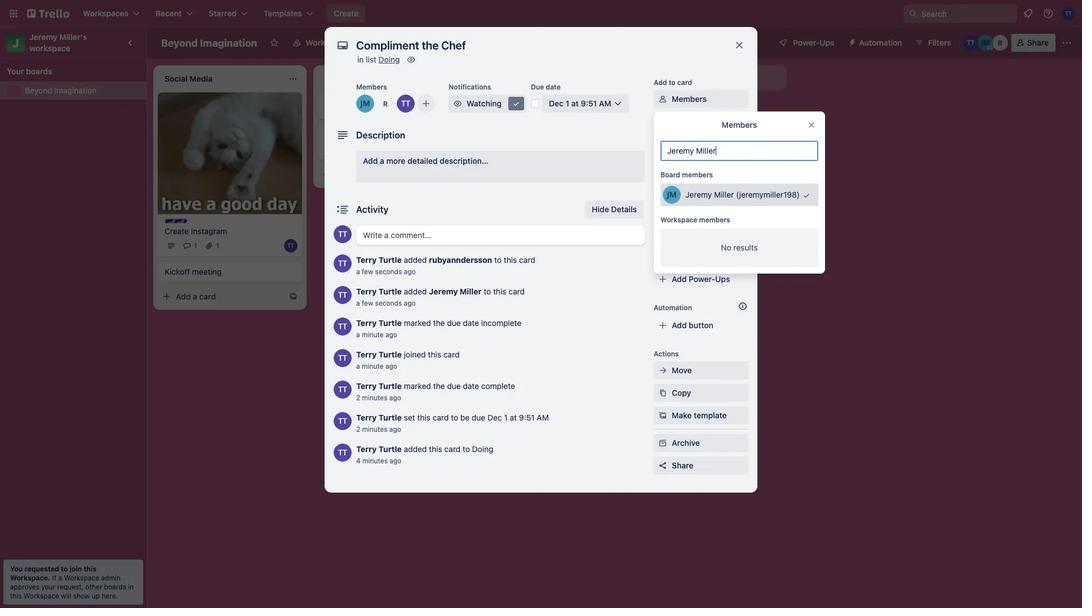 Task type: describe. For each thing, give the bounding box(es) containing it.
workspace visible button
[[285, 34, 380, 52]]

added inside terry turtle added this card to doing 4 minutes ago
[[404, 445, 427, 454]]

dates button
[[654, 158, 749, 176]]

1 vertical spatial r button
[[377, 95, 395, 113]]

turtle for be
[[379, 413, 402, 423]]

marked for marked the due date complete
[[404, 382, 431, 391]]

ago inside terry turtle joined this card a minute ago
[[385, 362, 397, 370]]

will
[[61, 592, 71, 600]]

to inside terry turtle added this card to doing 4 minutes ago
[[463, 445, 470, 454]]

added for jeremy miller
[[404, 287, 427, 296]]

sm image for automation
[[844, 34, 859, 50]]

beyond imagination link
[[25, 85, 140, 96]]

copy link
[[654, 384, 749, 402]]

move
[[672, 366, 692, 375]]

hide
[[592, 205, 609, 214]]

filters button
[[911, 34, 955, 52]]

terry for incomplete
[[356, 319, 377, 328]]

Search field
[[918, 5, 1016, 22]]

color: purple, title: none image
[[165, 219, 187, 223]]

terry for complete
[[356, 382, 377, 391]]

1 vertical spatial power-
[[654, 259, 677, 267]]

add a card for the rightmost add a card button
[[496, 102, 536, 112]]

4 minutes ago link
[[356, 457, 402, 465]]

ago inside the terry turtle set this card to be due dec 1 at 9:51 am 2 minutes ago
[[389, 426, 401, 433]]

show
[[73, 592, 90, 600]]

button
[[689, 321, 714, 330]]

open information menu image
[[1043, 8, 1054, 19]]

jeremy miller (jeremymiller198) image for middle "r" button's rubyanndersson (rubyanndersson) image
[[428, 142, 442, 156]]

0 horizontal spatial beyond
[[25, 86, 52, 95]]

terry turtle joined this card a minute ago
[[356, 350, 460, 370]]

1 horizontal spatial in
[[357, 55, 364, 64]]

add power-ups link
[[654, 271, 749, 289]]

to inside "you requested to join this workspace."
[[61, 565, 68, 573]]

compliment the chef link
[[325, 129, 455, 140]]

create for create instagram
[[165, 227, 189, 236]]

0 horizontal spatial jeremy miller (jeremymiller198) image
[[356, 95, 374, 113]]

0 vertical spatial date
[[546, 83, 561, 91]]

turtle for doing
[[379, 445, 402, 454]]

2 inside 'terry turtle marked the due date complete 2 minutes ago'
[[356, 394, 360, 402]]

checklist link
[[654, 135, 749, 153]]

be
[[460, 413, 470, 423]]

a few seconds ago link for jeremy
[[356, 299, 416, 307]]

create button
[[327, 5, 365, 23]]

make
[[672, 411, 692, 420]]

0 horizontal spatial boards
[[26, 67, 52, 76]]

activity
[[356, 204, 389, 215]]

your boards with 1 items element
[[7, 65, 134, 78]]

add a more detailed description…
[[363, 156, 489, 166]]

terry for card
[[356, 256, 377, 265]]

you
[[10, 565, 23, 573]]

your boards
[[7, 67, 52, 76]]

sm image down board link
[[406, 54, 417, 65]]

another
[[671, 73, 700, 82]]

add another list
[[654, 73, 713, 82]]

beyond imagination inside the board name text field
[[161, 37, 257, 49]]

turtle for this
[[379, 287, 402, 296]]

workspace down the your
[[24, 592, 59, 600]]

labels
[[672, 117, 696, 126]]

ago inside terry turtle added jeremy miller to this card a few seconds ago
[[404, 299, 416, 307]]

dec for dec 1 at 9:51 am
[[549, 99, 564, 108]]

Mark due date as complete checkbox
[[531, 99, 540, 108]]

add a card for add a card button to the middle
[[336, 170, 376, 179]]

ago inside terry turtle added this card to doing 4 minutes ago
[[390, 457, 402, 465]]

marked for marked the due date incomplete
[[404, 319, 431, 328]]

thoughts
[[336, 98, 367, 105]]

1 vertical spatial add a card button
[[318, 166, 444, 184]]

chef
[[385, 129, 402, 139]]

due date
[[531, 83, 561, 91]]

results
[[734, 243, 758, 253]]

few inside terry turtle added jeremy miller to this card a few seconds ago
[[362, 299, 373, 307]]

due for incomplete
[[447, 319, 461, 328]]

members link
[[654, 90, 749, 108]]

watching button
[[449, 95, 526, 113]]

this inside terry turtle added rubyanndersson to this card a few seconds ago
[[504, 256, 517, 265]]

rubyanndersson (rubyanndersson) element
[[377, 95, 395, 113]]

board for board
[[401, 38, 423, 47]]

you requested to join this workspace.
[[10, 565, 96, 582]]

kickoff meeting link
[[165, 266, 295, 278]]

seconds inside terry turtle added jeremy miller to this card a few seconds ago
[[375, 299, 402, 307]]

1 horizontal spatial miller
[[714, 190, 734, 200]]

detailed
[[408, 156, 438, 166]]

terry turtle marked the due date complete 2 minutes ago
[[356, 382, 515, 402]]

2 horizontal spatial r button
[[992, 35, 1008, 51]]

show menu image
[[1061, 37, 1073, 48]]

compliment the chef
[[325, 129, 402, 139]]

Write a comment text field
[[356, 225, 645, 246]]

1 down instagram
[[216, 242, 219, 250]]

card inside terry turtle joined this card a minute ago
[[443, 350, 460, 360]]

list inside button
[[702, 73, 713, 82]]

thoughts thinking
[[325, 98, 367, 114]]

star or unstar board image
[[270, 38, 279, 47]]

0 horizontal spatial members
[[356, 83, 387, 91]]

card inside the terry turtle set this card to be due dec 1 at 9:51 am 2 minutes ago
[[433, 413, 449, 423]]

add button
[[672, 321, 714, 330]]

(jeremymiller198)
[[736, 190, 800, 200]]

beyond inside the board name text field
[[161, 37, 198, 49]]

2 minutes ago link for marked the due date complete
[[356, 394, 401, 402]]

other
[[85, 583, 102, 591]]

template
[[694, 411, 727, 420]]

dec 1 at 9:51 am button
[[542, 95, 629, 113]]

workspace visible
[[306, 38, 373, 47]]

to inside the terry turtle set this card to be due dec 1 at 9:51 am 2 minutes ago
[[451, 413, 458, 423]]

4
[[356, 457, 361, 465]]

make template link
[[654, 407, 749, 425]]

2 horizontal spatial add a card button
[[478, 98, 604, 116]]

terry turtle set this card to be due dec 1 at 9:51 am 2 minutes ago
[[356, 413, 549, 433]]

thinking
[[325, 105, 356, 114]]

0 horizontal spatial add a card button
[[158, 288, 284, 306]]

card inside terry turtle added rubyanndersson to this card a few seconds ago
[[519, 256, 535, 265]]

archive
[[672, 439, 700, 448]]

requested
[[24, 565, 59, 573]]

2 minutes ago link for set this card to be due dec 1 at 9:51 am
[[356, 426, 401, 433]]

your
[[7, 67, 24, 76]]

a inside terry turtle added jeremy miller to this card a few seconds ago
[[356, 299, 360, 307]]

1 horizontal spatial members
[[672, 94, 707, 104]]

dec inside the terry turtle set this card to be due dec 1 at 9:51 am 2 minutes ago
[[488, 413, 502, 423]]

this inside "you requested to join this workspace."
[[84, 565, 96, 573]]

0 horizontal spatial list
[[366, 55, 376, 64]]

details
[[611, 205, 637, 214]]

at inside button
[[571, 99, 579, 108]]

power-ups button
[[771, 34, 841, 52]]

terry turtle added rubyanndersson to this card a few seconds ago
[[356, 256, 535, 276]]

in list doing
[[357, 55, 400, 64]]

turtle for minute
[[379, 350, 402, 360]]

1 vertical spatial share button
[[654, 457, 749, 475]]

to inside terry turtle added jeremy miller to this card a few seconds ago
[[484, 287, 491, 296]]

0 horizontal spatial doing
[[379, 55, 400, 64]]

workspace
[[29, 44, 70, 53]]

card down meeting
[[199, 292, 216, 301]]

members for board members
[[682, 171, 713, 179]]

terry turtle marked the due date incomplete a minute ago
[[356, 319, 522, 339]]

jeremy for jeremy miller's workspace
[[29, 32, 57, 42]]

hide details link
[[585, 201, 644, 219]]

card inside terry turtle added jeremy miller to this card a few seconds ago
[[509, 287, 525, 296]]

imagination inside the board name text field
[[200, 37, 257, 49]]

this member was added to card image
[[795, 184, 818, 207]]

checklist
[[672, 140, 707, 149]]

here.
[[102, 592, 118, 600]]

jeremy miller's workspace
[[29, 32, 89, 53]]

1 vertical spatial beyond imagination
[[25, 86, 96, 95]]

Dec 1 checkbox
[[325, 142, 359, 156]]

0 vertical spatial share
[[1027, 38, 1049, 47]]

turtle for complete
[[379, 382, 402, 391]]

1 horizontal spatial share button
[[1012, 34, 1056, 52]]

sm image for move
[[657, 365, 669, 377]]

minute inside terry turtle joined this card a minute ago
[[362, 362, 384, 370]]

0 notifications image
[[1021, 7, 1035, 20]]

dec 1
[[338, 145, 356, 153]]

this inside terry turtle added jeremy miller to this card a few seconds ago
[[493, 287, 506, 296]]

meeting
[[192, 267, 222, 276]]

kickoff meeting
[[165, 267, 222, 276]]

2 inside the terry turtle set this card to be due dec 1 at 9:51 am 2 minutes ago
[[356, 426, 360, 433]]

cover
[[672, 207, 694, 216]]

automation inside automation button
[[859, 38, 902, 47]]

card inside terry turtle added this card to doing 4 minutes ago
[[444, 445, 461, 454]]

power-ups inside "button"
[[793, 38, 835, 47]]

1 down create instagram
[[194, 242, 197, 250]]

request,
[[57, 583, 84, 591]]

approves
[[10, 583, 39, 591]]

ago inside 'terry turtle marked the due date complete 2 minutes ago'
[[389, 394, 401, 402]]



Task type: locate. For each thing, give the bounding box(es) containing it.
1 vertical spatial added
[[404, 287, 427, 296]]

2 minute from the top
[[362, 362, 384, 370]]

jeremy miller (jeremymiller198) image
[[356, 95, 374, 113], [663, 186, 681, 204]]

sm image down actions on the bottom right of page
[[657, 365, 669, 377]]

sm image for archive
[[657, 438, 669, 449]]

1 vertical spatial power-ups
[[654, 259, 691, 267]]

1 vertical spatial 9:51
[[519, 413, 535, 423]]

a inside terry turtle joined this card a minute ago
[[356, 362, 360, 370]]

1 terry from the top
[[356, 256, 377, 265]]

boards inside if a workspace admin approves your request, other boards in this workspace will show up here.
[[104, 583, 126, 591]]

create instagram
[[165, 227, 227, 236]]

1 horizontal spatial am
[[599, 99, 611, 108]]

due down terry turtle added jeremy miller to this card a few seconds ago on the left of page
[[447, 319, 461, 328]]

minute inside terry turtle marked the due date incomplete a minute ago
[[362, 331, 384, 339]]

2 minutes ago link
[[356, 394, 401, 402], [356, 426, 401, 433]]

1 vertical spatial automation
[[654, 304, 692, 312]]

r for middle "r" button
[[449, 145, 453, 152]]

add another list button
[[634, 65, 787, 90]]

imagination
[[200, 37, 257, 49], [54, 86, 96, 95]]

jeremy miller (jeremymiller198) image up cover
[[663, 186, 681, 204]]

share button
[[1012, 34, 1056, 52], [654, 457, 749, 475]]

doing link
[[379, 55, 400, 64]]

boards
[[26, 67, 52, 76], [104, 583, 126, 591]]

0 horizontal spatial jeremy miller (jeremymiller198) image
[[428, 142, 442, 156]]

jeremy miller (jeremymiller198) image up 'add a more detailed description…'
[[428, 142, 442, 156]]

workspace inside button
[[306, 38, 347, 47]]

sm image inside archive link
[[657, 438, 669, 449]]

1 vertical spatial ups
[[677, 259, 691, 267]]

1 vertical spatial seconds
[[375, 299, 402, 307]]

1 vertical spatial share
[[672, 461, 693, 471]]

dec down due date
[[549, 99, 564, 108]]

added up terry turtle added jeremy miller to this card a few seconds ago on the left of page
[[404, 256, 427, 265]]

1 a few seconds ago link from the top
[[356, 268, 416, 276]]

6 terry from the top
[[356, 413, 377, 423]]

minutes right 4 at the bottom left of the page
[[362, 457, 388, 465]]

card up members link
[[677, 78, 692, 86]]

attachment
[[672, 185, 715, 194]]

minute
[[362, 331, 384, 339], [362, 362, 384, 370]]

r up description…
[[449, 145, 453, 152]]

add a card down due
[[496, 102, 536, 112]]

None text field
[[351, 35, 723, 55]]

card up incomplete
[[509, 287, 525, 296]]

list right another
[[702, 73, 713, 82]]

instagram
[[191, 227, 227, 236]]

1 inside button
[[566, 99, 569, 108]]

a inside terry turtle marked the due date incomplete a minute ago
[[356, 331, 360, 339]]

1 horizontal spatial list
[[702, 73, 713, 82]]

0 vertical spatial minutes
[[362, 394, 387, 402]]

sm image left mark due date as complete option
[[511, 98, 522, 109]]

add button button
[[654, 317, 749, 335]]

sm image inside checklist "link"
[[657, 139, 669, 150]]

1 horizontal spatial ups
[[715, 275, 730, 284]]

0 vertical spatial in
[[357, 55, 364, 64]]

doing down board link
[[379, 55, 400, 64]]

card left be
[[433, 413, 449, 423]]

added down terry turtle added rubyanndersson to this card a few seconds ago
[[404, 287, 427, 296]]

added down set
[[404, 445, 427, 454]]

2 vertical spatial dec
[[488, 413, 502, 423]]

turtle inside terry turtle joined this card a minute ago
[[379, 350, 402, 360]]

2 vertical spatial members
[[722, 120, 757, 130]]

1 vertical spatial at
[[510, 413, 517, 423]]

turtle inside terry turtle added this card to doing 4 minutes ago
[[379, 445, 402, 454]]

fields
[[703, 230, 725, 239]]

in right other
[[128, 583, 134, 591]]

terry inside terry turtle joined this card a minute ago
[[356, 350, 377, 360]]

rubyanndersson (rubyanndersson) image
[[992, 35, 1008, 51], [444, 142, 458, 156]]

this down write a comment text box
[[504, 256, 517, 265]]

0 horizontal spatial dec
[[338, 145, 351, 153]]

ago right 4 at the bottom left of the page
[[390, 457, 402, 465]]

0 horizontal spatial r
[[383, 100, 388, 108]]

terry for doing
[[356, 445, 377, 454]]

0 vertical spatial marked
[[404, 319, 431, 328]]

if
[[52, 574, 56, 582]]

r button
[[992, 35, 1008, 51], [377, 95, 395, 113], [444, 142, 458, 156]]

card down terry turtle marked the due date incomplete a minute ago
[[443, 350, 460, 360]]

the inside terry turtle marked the due date incomplete a minute ago
[[433, 319, 445, 328]]

1 horizontal spatial beyond
[[161, 37, 198, 49]]

1 horizontal spatial at
[[571, 99, 579, 108]]

0 horizontal spatial 9:51
[[519, 413, 535, 423]]

0 vertical spatial create
[[334, 9, 359, 18]]

admin
[[101, 574, 121, 582]]

add a card for add a card button to the left
[[176, 292, 216, 301]]

members up attachment
[[682, 171, 713, 179]]

sm image left copy
[[657, 388, 669, 399]]

2 vertical spatial ups
[[715, 275, 730, 284]]

0 vertical spatial rubyanndersson (rubyanndersson) image
[[992, 35, 1008, 51]]

date inside terry turtle marked the due date incomplete a minute ago
[[463, 319, 479, 328]]

this up incomplete
[[493, 287, 506, 296]]

4 terry from the top
[[356, 350, 377, 360]]

0 vertical spatial due
[[447, 319, 461, 328]]

board left customize views image
[[401, 38, 423, 47]]

2 terry from the top
[[356, 287, 377, 296]]

0 vertical spatial at
[[571, 99, 579, 108]]

1 vertical spatial r
[[383, 100, 388, 108]]

r button down search field
[[992, 35, 1008, 51]]

to up incomplete
[[484, 287, 491, 296]]

sm image inside members link
[[657, 94, 669, 105]]

dec inside option
[[338, 145, 351, 153]]

the inside 'terry turtle marked the due date complete 2 minutes ago'
[[433, 382, 445, 391]]

in down visible
[[357, 55, 364, 64]]

1 horizontal spatial power-ups
[[793, 38, 835, 47]]

a minute ago link for joined this card
[[356, 362, 397, 370]]

a inside terry turtle added rubyanndersson to this card a few seconds ago
[[356, 268, 360, 276]]

2 horizontal spatial dec
[[549, 99, 564, 108]]

jeremy miller (jeremymiller198)
[[685, 190, 800, 200]]

to down write a comment text box
[[494, 256, 502, 265]]

2 seconds from the top
[[375, 299, 402, 307]]

a
[[513, 102, 517, 112], [380, 156, 384, 166], [353, 170, 357, 179], [356, 268, 360, 276], [193, 292, 197, 301], [356, 299, 360, 307], [356, 331, 360, 339], [356, 362, 360, 370], [58, 574, 62, 582]]

complete
[[481, 382, 515, 391]]

added for rubyanndersson
[[404, 256, 427, 265]]

2 horizontal spatial members
[[722, 120, 757, 130]]

r for the rightmost "r" button
[[998, 39, 1003, 47]]

1 vertical spatial board
[[661, 171, 680, 179]]

1 vertical spatial jeremy miller (jeremymiller198) image
[[663, 186, 681, 204]]

share button down 0 notifications image
[[1012, 34, 1056, 52]]

members up rubyanndersson (rubyanndersson) element
[[356, 83, 387, 91]]

a inside if a workspace admin approves your request, other boards in this workspace will show up here.
[[58, 574, 62, 582]]

jeremy for jeremy miller (jeremymiller198)
[[685, 190, 712, 200]]

board for board members
[[661, 171, 680, 179]]

due up be
[[447, 382, 461, 391]]

sm image left make
[[657, 410, 669, 422]]

0 vertical spatial imagination
[[200, 37, 257, 49]]

0 horizontal spatial r button
[[377, 95, 395, 113]]

add to card
[[654, 78, 692, 86]]

miller's
[[59, 32, 87, 42]]

add members to card image
[[422, 98, 431, 109]]

date left incomplete
[[463, 319, 479, 328]]

1 horizontal spatial create from template… image
[[609, 103, 618, 112]]

date for incomplete
[[463, 319, 479, 328]]

2 vertical spatial r button
[[444, 142, 458, 156]]

back to home image
[[27, 5, 69, 23]]

turtle inside 'terry turtle marked the due date complete 2 minutes ago'
[[379, 382, 402, 391]]

0 vertical spatial a few seconds ago link
[[356, 268, 416, 276]]

miller inside terry turtle added jeremy miller to this card a few seconds ago
[[460, 287, 482, 296]]

turtle inside terry turtle added jeremy miller to this card a few seconds ago
[[379, 287, 402, 296]]

terry inside terry turtle marked the due date incomplete a minute ago
[[356, 319, 377, 328]]

marked inside 'terry turtle marked the due date complete 2 minutes ago'
[[404, 382, 431, 391]]

members up fields
[[699, 216, 730, 224]]

5 turtle from the top
[[379, 382, 402, 391]]

sm image right power-ups "button"
[[844, 34, 859, 50]]

1 seconds from the top
[[375, 268, 402, 276]]

date left complete
[[463, 382, 479, 391]]

0 vertical spatial 2
[[356, 394, 360, 402]]

add
[[654, 73, 669, 82], [654, 78, 667, 86], [496, 102, 511, 112], [363, 156, 378, 166], [336, 170, 351, 179], [672, 275, 687, 284], [176, 292, 191, 301], [672, 321, 687, 330]]

3 terry from the top
[[356, 319, 377, 328]]

2 minutes ago link up 4 minutes ago link
[[356, 426, 401, 433]]

2 horizontal spatial add a card
[[496, 102, 536, 112]]

0 horizontal spatial in
[[128, 583, 134, 591]]

5 terry from the top
[[356, 382, 377, 391]]

2 vertical spatial minutes
[[362, 457, 388, 465]]

sm image for members
[[657, 94, 669, 105]]

sm image inside move link
[[657, 365, 669, 377]]

few
[[362, 268, 373, 276], [362, 299, 373, 307]]

members up search members text field
[[722, 120, 757, 130]]

2 vertical spatial the
[[433, 382, 445, 391]]

add a card down dec 1
[[336, 170, 376, 179]]

0 vertical spatial added
[[404, 256, 427, 265]]

turtle inside the terry turtle set this card to be due dec 1 at 9:51 am 2 minutes ago
[[379, 413, 402, 423]]

members for workspace members
[[699, 216, 730, 224]]

add a card button
[[478, 98, 604, 116], [318, 166, 444, 184], [158, 288, 284, 306]]

to inside terry turtle added rubyanndersson to this card a few seconds ago
[[494, 256, 502, 265]]

1 turtle from the top
[[379, 256, 402, 265]]

terry inside terry turtle added rubyanndersson to this card a few seconds ago
[[356, 256, 377, 265]]

the
[[371, 129, 383, 139], [433, 319, 445, 328], [433, 382, 445, 391]]

2 a few seconds ago link from the top
[[356, 299, 416, 307]]

1 inside the terry turtle set this card to be due dec 1 at 9:51 am 2 minutes ago
[[504, 413, 508, 423]]

this right set
[[417, 413, 431, 423]]

Board name text field
[[156, 34, 263, 52]]

automation up add button
[[654, 304, 692, 312]]

the for marked the due date complete
[[433, 382, 445, 391]]

the down terry turtle added jeremy miller to this card a few seconds ago on the left of page
[[433, 319, 445, 328]]

minutes inside terry turtle added this card to doing 4 minutes ago
[[362, 457, 388, 465]]

marked inside terry turtle marked the due date incomplete a minute ago
[[404, 319, 431, 328]]

0 vertical spatial list
[[366, 55, 376, 64]]

0 horizontal spatial automation
[[654, 304, 692, 312]]

sm image left checklist
[[657, 139, 669, 150]]

4 turtle from the top
[[379, 350, 402, 360]]

incomplete
[[481, 319, 522, 328]]

1 vertical spatial members
[[699, 216, 730, 224]]

marked
[[404, 319, 431, 328], [404, 382, 431, 391]]

1 vertical spatial the
[[433, 319, 445, 328]]

add inside 'button'
[[672, 321, 687, 330]]

sm image for cover
[[657, 206, 669, 218]]

ups left automation button
[[820, 38, 835, 47]]

1 vertical spatial imagination
[[54, 86, 96, 95]]

1 minute from the top
[[362, 331, 384, 339]]

1 vertical spatial jeremy miller (jeremymiller198) image
[[428, 142, 442, 156]]

join
[[70, 565, 82, 573]]

share button down archive link
[[654, 457, 749, 475]]

marked down terry turtle joined this card a minute ago
[[404, 382, 431, 391]]

1 horizontal spatial add a card
[[336, 170, 376, 179]]

marked up joined
[[404, 319, 431, 328]]

workspace left visible
[[306, 38, 347, 47]]

1 a minute ago link from the top
[[356, 331, 397, 339]]

at down complete
[[510, 413, 517, 423]]

terry turtle added jeremy miller to this card a few seconds ago
[[356, 287, 525, 307]]

terry turtle (terryturtle) image
[[963, 35, 979, 51], [397, 95, 415, 113], [413, 142, 426, 156], [334, 286, 352, 304], [334, 318, 352, 336], [334, 381, 352, 399], [334, 444, 352, 462]]

joined
[[404, 350, 426, 360]]

watching
[[467, 99, 502, 108]]

if a workspace admin approves your request, other boards in this workspace will show up here.
[[10, 574, 134, 600]]

1 horizontal spatial imagination
[[200, 37, 257, 49]]

1 vertical spatial in
[[128, 583, 134, 591]]

to left 'join'
[[61, 565, 68, 573]]

9:51 inside the terry turtle set this card to be due dec 1 at 9:51 am 2 minutes ago
[[519, 413, 535, 423]]

at right mark due date as complete option
[[571, 99, 579, 108]]

hide details
[[592, 205, 637, 214]]

0 horizontal spatial beyond imagination
[[25, 86, 96, 95]]

1 few from the top
[[362, 268, 373, 276]]

terry
[[356, 256, 377, 265], [356, 287, 377, 296], [356, 319, 377, 328], [356, 350, 377, 360], [356, 382, 377, 391], [356, 413, 377, 423], [356, 445, 377, 454]]

workspace members
[[661, 216, 730, 224]]

2 few from the top
[[362, 299, 373, 307]]

2 2 from the top
[[356, 426, 360, 433]]

terry for be
[[356, 413, 377, 423]]

minutes inside 'terry turtle marked the due date complete 2 minutes ago'
[[362, 394, 387, 402]]

1 vertical spatial add a card
[[336, 170, 376, 179]]

to down the terry turtle set this card to be due dec 1 at 9:51 am 2 minutes ago
[[463, 445, 470, 454]]

dec right be
[[488, 413, 502, 423]]

beyond
[[161, 37, 198, 49], [25, 86, 52, 95]]

imagination left star or unstar board image
[[200, 37, 257, 49]]

sm image for watching
[[452, 98, 463, 109]]

r up compliment the chef link
[[383, 100, 388, 108]]

Search members text field
[[661, 141, 818, 161]]

0 vertical spatial members
[[682, 171, 713, 179]]

in inside if a workspace admin approves your request, other boards in this workspace will show up here.
[[128, 583, 134, 591]]

due inside the terry turtle set this card to be due dec 1 at 9:51 am 2 minutes ago
[[472, 413, 485, 423]]

doing inside terry turtle added this card to doing 4 minutes ago
[[472, 445, 493, 454]]

board members
[[661, 171, 713, 179]]

this
[[504, 256, 517, 265], [493, 287, 506, 296], [428, 350, 441, 360], [417, 413, 431, 423], [429, 445, 442, 454], [84, 565, 96, 573], [10, 592, 22, 600]]

7 terry from the top
[[356, 445, 377, 454]]

dec down compliment
[[338, 145, 351, 153]]

primary element
[[0, 0, 1082, 27]]

sm image for checklist
[[657, 139, 669, 150]]

am inside the terry turtle set this card to be due dec 1 at 9:51 am 2 minutes ago
[[537, 413, 549, 423]]

0 horizontal spatial rubyanndersson (rubyanndersson) image
[[444, 142, 458, 156]]

jeremy inside terry turtle added jeremy miller to this card a few seconds ago
[[429, 287, 458, 296]]

rubyanndersson (rubyanndersson) image for middle "r" button
[[444, 142, 458, 156]]

card
[[677, 78, 692, 86], [519, 102, 536, 112], [359, 170, 376, 179], [519, 256, 535, 265], [509, 287, 525, 296], [199, 292, 216, 301], [443, 350, 460, 360], [433, 413, 449, 423], [444, 445, 461, 454]]

create from template… image
[[449, 170, 458, 179]]

power-ups
[[793, 38, 835, 47], [654, 259, 691, 267]]

sm image
[[844, 34, 859, 50], [511, 98, 522, 109], [657, 139, 669, 150], [657, 388, 669, 399], [657, 438, 669, 449]]

terry for this
[[356, 287, 377, 296]]

add a card button down due
[[478, 98, 604, 116]]

seconds
[[375, 268, 402, 276], [375, 299, 402, 307]]

jeremy miller (jeremymiller198) image for the rightmost "r" button's rubyanndersson (rubyanndersson) image
[[978, 35, 994, 51]]

create down color: purple, title: none image
[[165, 227, 189, 236]]

minutes down terry turtle joined this card a minute ago
[[362, 394, 387, 402]]

sm image inside make template link
[[657, 410, 669, 422]]

search image
[[909, 9, 918, 18]]

am inside button
[[599, 99, 611, 108]]

this inside terry turtle added this card to doing 4 minutes ago
[[429, 445, 442, 454]]

terry turtle (terryturtle) image
[[1062, 7, 1075, 20], [334, 225, 352, 244], [284, 239, 298, 253], [334, 255, 352, 273], [334, 349, 352, 368], [334, 413, 352, 431]]

sm image for copy
[[657, 388, 669, 399]]

terry inside terry turtle added this card to doing 4 minutes ago
[[356, 445, 377, 454]]

0 vertical spatial boards
[[26, 67, 52, 76]]

2 turtle from the top
[[379, 287, 402, 296]]

workspace up custom
[[661, 216, 697, 224]]

ups inside "button"
[[820, 38, 835, 47]]

sm image inside copy "link"
[[657, 388, 669, 399]]

1 vertical spatial members
[[672, 94, 707, 104]]

dec
[[549, 99, 564, 108], [338, 145, 351, 153], [488, 413, 502, 423]]

2 vertical spatial power-
[[689, 275, 715, 284]]

due inside 'terry turtle marked the due date complete 2 minutes ago'
[[447, 382, 461, 391]]

workspace down 'join'
[[64, 574, 99, 582]]

0 horizontal spatial board
[[401, 38, 423, 47]]

card down due
[[519, 102, 536, 112]]

0 vertical spatial 2 minutes ago link
[[356, 394, 401, 402]]

create from template… image for add a card button to the left
[[289, 292, 298, 301]]

rubyanndersson (rubyanndersson) image for the rightmost "r" button
[[992, 35, 1008, 51]]

a few seconds ago link for rubyanndersson
[[356, 268, 416, 276]]

0 horizontal spatial ups
[[677, 259, 691, 267]]

2 vertical spatial add a card
[[176, 292, 216, 301]]

miller down rubyanndersson
[[460, 287, 482, 296]]

the inside compliment the chef link
[[371, 129, 383, 139]]

turtle inside terry turtle marked the due date incomplete a minute ago
[[379, 319, 402, 328]]

labels link
[[654, 113, 749, 131]]

minutes inside the terry turtle set this card to be due dec 1 at 9:51 am 2 minutes ago
[[362, 426, 387, 433]]

jeremy miller (jeremymiller198) image down search field
[[978, 35, 994, 51]]

add power-ups
[[672, 275, 730, 284]]

minutes for added this card to doing
[[362, 457, 388, 465]]

9:51 inside button
[[581, 99, 597, 108]]

a few seconds ago link
[[356, 268, 416, 276], [356, 299, 416, 307]]

dec 1 at 9:51 am
[[549, 99, 611, 108]]

rubyanndersson
[[429, 256, 492, 265]]

3 turtle from the top
[[379, 319, 402, 328]]

1 horizontal spatial rubyanndersson (rubyanndersson) image
[[992, 35, 1008, 51]]

1 added from the top
[[404, 256, 427, 265]]

2 horizontal spatial ups
[[820, 38, 835, 47]]

share
[[1027, 38, 1049, 47], [672, 461, 693, 471]]

this inside the terry turtle set this card to be due dec 1 at 9:51 am 2 minutes ago
[[417, 413, 431, 423]]

date for complete
[[463, 382, 479, 391]]

move link
[[654, 362, 749, 380]]

jeremy up workspace
[[29, 32, 57, 42]]

color: bold red, title: "thoughts" element
[[325, 97, 367, 105]]

minutes for marked the due date complete
[[362, 394, 387, 402]]

ago up terry turtle marked the due date incomplete a minute ago
[[404, 299, 416, 307]]

2 minutes ago link down terry turtle joined this card a minute ago
[[356, 394, 401, 402]]

1 down complete
[[504, 413, 508, 423]]

automation button
[[844, 34, 909, 52]]

sm image left cover
[[657, 206, 669, 218]]

r
[[998, 39, 1003, 47], [383, 100, 388, 108], [449, 145, 453, 152]]

create instagram link
[[165, 226, 295, 237]]

set
[[404, 413, 415, 423]]

2 2 minutes ago link from the top
[[356, 426, 401, 433]]

sm image left archive at the bottom right of the page
[[657, 438, 669, 449]]

the up the terry turtle set this card to be due dec 1 at 9:51 am 2 minutes ago
[[433, 382, 445, 391]]

1 horizontal spatial jeremy miller (jeremymiller198) image
[[663, 186, 681, 204]]

0 horizontal spatial create
[[165, 227, 189, 236]]

1 horizontal spatial jeremy
[[429, 287, 458, 296]]

2 marked from the top
[[404, 382, 431, 391]]

share left the show menu 'image'
[[1027, 38, 1049, 47]]

archive link
[[654, 435, 749, 453]]

2 added from the top
[[404, 287, 427, 296]]

terry inside terry turtle added jeremy miller to this card a few seconds ago
[[356, 287, 377, 296]]

customize views image
[[436, 37, 447, 48]]

1 horizontal spatial board
[[661, 171, 680, 179]]

share down archive at the bottom right of the page
[[672, 461, 693, 471]]

1 horizontal spatial boards
[[104, 583, 126, 591]]

create up workspace visible
[[334, 9, 359, 18]]

due for complete
[[447, 382, 461, 391]]

sm image inside the "watching" 'button'
[[452, 98, 463, 109]]

turtle inside terry turtle added rubyanndersson to this card a few seconds ago
[[379, 256, 402, 265]]

2 horizontal spatial jeremy
[[685, 190, 712, 200]]

ago inside terry turtle added rubyanndersson to this card a few seconds ago
[[404, 268, 416, 276]]

0 vertical spatial automation
[[859, 38, 902, 47]]

1 horizontal spatial doing
[[472, 445, 493, 454]]

r button up description…
[[444, 142, 458, 156]]

sm image for make template
[[657, 410, 669, 422]]

1 horizontal spatial dec
[[488, 413, 502, 423]]

ups down no
[[715, 275, 730, 284]]

at
[[571, 99, 579, 108], [510, 413, 517, 423]]

doing down the terry turtle set this card to be due dec 1 at 9:51 am 2 minutes ago
[[472, 445, 493, 454]]

the for marked the due date incomplete
[[433, 319, 445, 328]]

more
[[386, 156, 406, 166]]

2 vertical spatial add a card button
[[158, 288, 284, 306]]

sm image left labels
[[657, 116, 669, 127]]

0 vertical spatial miller
[[714, 190, 734, 200]]

few inside terry turtle added rubyanndersson to this card a few seconds ago
[[362, 268, 373, 276]]

beyond imagination
[[161, 37, 257, 49], [25, 86, 96, 95]]

jeremy miller (jeremymiller198) image
[[978, 35, 994, 51], [428, 142, 442, 156]]

copy
[[672, 389, 691, 398]]

dec for dec 1
[[338, 145, 351, 153]]

turtle for incomplete
[[379, 319, 402, 328]]

this right joined
[[428, 350, 441, 360]]

1 2 from the top
[[356, 394, 360, 402]]

0 vertical spatial create from template… image
[[609, 103, 618, 112]]

compliment
[[325, 129, 369, 139]]

jeremy inside jeremy miller's workspace
[[29, 32, 57, 42]]

dates
[[672, 162, 694, 171]]

1 marked from the top
[[404, 319, 431, 328]]

a minute ago link for marked the due date incomplete
[[356, 331, 397, 339]]

0 horizontal spatial share
[[672, 461, 693, 471]]

this down the terry turtle set this card to be due dec 1 at 9:51 am 2 minutes ago
[[429, 445, 442, 454]]

to up members link
[[669, 78, 676, 86]]

sm image inside automation button
[[844, 34, 859, 50]]

create from template… image
[[609, 103, 618, 112], [289, 292, 298, 301]]

kickoff
[[165, 267, 190, 276]]

this inside terry turtle joined this card a minute ago
[[428, 350, 441, 360]]

due
[[531, 83, 544, 91]]

1 vertical spatial create from template… image
[[289, 292, 298, 301]]

2 a minute ago link from the top
[[356, 362, 397, 370]]

create from template… image for the rightmost add a card button
[[609, 103, 618, 112]]

seconds inside terry turtle added rubyanndersson to this card a few seconds ago
[[375, 268, 402, 276]]

2 vertical spatial due
[[472, 413, 485, 423]]

ago inside terry turtle marked the due date incomplete a minute ago
[[385, 331, 397, 339]]

1 horizontal spatial 9:51
[[581, 99, 597, 108]]

at inside the terry turtle set this card to be due dec 1 at 9:51 am 2 minutes ago
[[510, 413, 517, 423]]

rubyanndersson (rubyanndersson) image up description…
[[444, 142, 458, 156]]

sm image
[[406, 54, 417, 65], [657, 94, 669, 105], [452, 98, 463, 109], [657, 116, 669, 127], [657, 206, 669, 218], [657, 365, 669, 377], [657, 410, 669, 422]]

1 right mark due date as complete option
[[566, 99, 569, 108]]

1 horizontal spatial share
[[1027, 38, 1049, 47]]

7 turtle from the top
[[379, 445, 402, 454]]

custom
[[672, 230, 701, 239]]

r button up compliment the chef link
[[377, 95, 395, 113]]

attachment button
[[654, 180, 749, 198]]

create for create
[[334, 9, 359, 18]]

doing
[[379, 55, 400, 64], [472, 445, 493, 454]]

create inside button
[[334, 9, 359, 18]]

terry for minute
[[356, 350, 377, 360]]

2 horizontal spatial r
[[998, 39, 1003, 47]]

1 vertical spatial minute
[[362, 362, 384, 370]]

added inside terry turtle added jeremy miller to this card a few seconds ago
[[404, 287, 427, 296]]

terry inside 'terry turtle marked the due date complete 2 minutes ago'
[[356, 382, 377, 391]]

1 horizontal spatial r button
[[444, 142, 458, 156]]

add a card button up activity
[[318, 166, 444, 184]]

dec inside button
[[549, 99, 564, 108]]

boards right your
[[26, 67, 52, 76]]

board
[[401, 38, 423, 47], [661, 171, 680, 179]]

0 vertical spatial r
[[998, 39, 1003, 47]]

0 vertical spatial doing
[[379, 55, 400, 64]]

1 inside option
[[353, 145, 356, 153]]

jeremy miller (jeremymiller198) image left rubyanndersson (rubyanndersson) element
[[356, 95, 374, 113]]

ago up terry turtle added jeremy miller to this card a few seconds ago on the left of page
[[404, 268, 416, 276]]

this inside if a workspace admin approves your request, other boards in this workspace will show up here.
[[10, 592, 22, 600]]

j
[[13, 36, 19, 49]]

0 horizontal spatial miller
[[460, 287, 482, 296]]

sm image down "add to card"
[[657, 94, 669, 105]]

jeremy down terry turtle added rubyanndersson to this card a few seconds ago
[[429, 287, 458, 296]]

sm image inside the "watching" 'button'
[[511, 98, 522, 109]]

this right 'join'
[[84, 565, 96, 573]]

1 vertical spatial jeremy
[[685, 190, 712, 200]]

power- inside "button"
[[793, 38, 820, 47]]

1 down compliment
[[353, 145, 356, 153]]

1 2 minutes ago link from the top
[[356, 394, 401, 402]]

2 horizontal spatial power-
[[793, 38, 820, 47]]

date inside 'terry turtle marked the due date complete 2 minutes ago'
[[463, 382, 479, 391]]

card down the terry turtle set this card to be due dec 1 at 9:51 am 2 minutes ago
[[444, 445, 461, 454]]

1 horizontal spatial add a card button
[[318, 166, 444, 184]]

terry inside the terry turtle set this card to be due dec 1 at 9:51 am 2 minutes ago
[[356, 413, 377, 423]]

jeremy
[[29, 32, 57, 42], [685, 190, 712, 200], [429, 287, 458, 296]]

3 added from the top
[[404, 445, 427, 454]]

2 vertical spatial added
[[404, 445, 427, 454]]

miller up cover link on the top right of page
[[714, 190, 734, 200]]

6 turtle from the top
[[379, 413, 402, 423]]

no results
[[721, 243, 758, 253]]

description
[[356, 130, 405, 141]]

custom fields
[[672, 230, 725, 239]]

1
[[566, 99, 569, 108], [353, 145, 356, 153], [194, 242, 197, 250], [216, 242, 219, 250], [504, 413, 508, 423]]

2 vertical spatial date
[[463, 382, 479, 391]]

card up activity
[[359, 170, 376, 179]]

sm image inside labels link
[[657, 116, 669, 127]]

turtle for card
[[379, 256, 402, 265]]

add a more detailed description… link
[[356, 151, 645, 183]]

board link
[[382, 34, 430, 52]]



Task type: vqa. For each thing, say whether or not it's contained in the screenshot.
ADD icon
no



